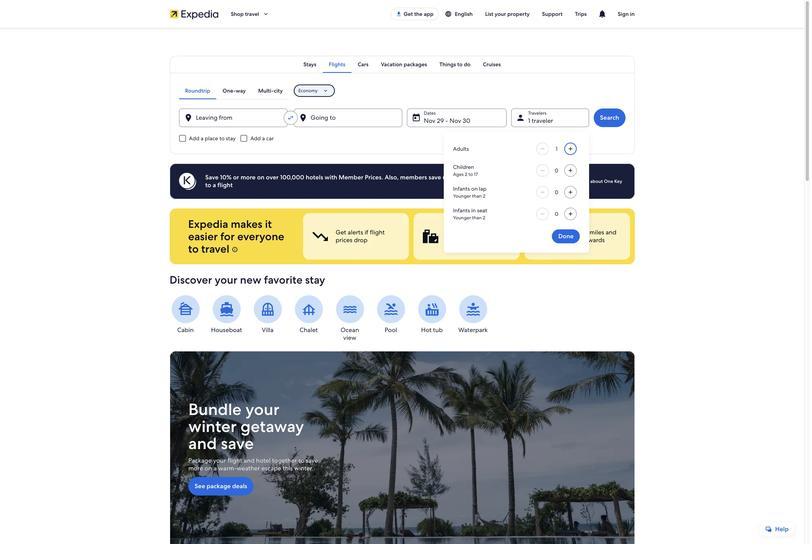 Task type: vqa. For each thing, say whether or not it's contained in the screenshot.
'Children Ages 2 To 17'
yes



Task type: locate. For each thing, give the bounding box(es) containing it.
to inside bundle your winter getaway and save package your flight and hotel together to save more on a warm-weather escape this winter.
[[298, 457, 304, 465]]

infants inside infants on lap younger than 2
[[453, 185, 470, 192]]

1 horizontal spatial one
[[604, 178, 613, 185]]

swap origin and destination values image
[[287, 114, 294, 121]]

2 vertical spatial 2
[[483, 215, 485, 221]]

houseboat
[[211, 326, 242, 334]]

decrease the number of children image
[[538, 167, 547, 174]]

shop travel
[[231, 10, 259, 17]]

to left 17 at top right
[[469, 171, 473, 178]]

1 vertical spatial stay
[[305, 273, 325, 287]]

get
[[404, 10, 413, 17], [335, 228, 346, 236]]

expedia logo image
[[170, 9, 218, 19]]

winter.
[[294, 464, 313, 473]]

increase the number of children image
[[566, 167, 575, 174]]

and right miles
[[606, 228, 616, 236]]

1 vertical spatial younger
[[453, 215, 471, 221]]

0 vertical spatial travel
[[245, 10, 259, 17]]

0 vertical spatial bundle
[[446, 228, 466, 236]]

get inside get alerts if flight prices drop
[[335, 228, 346, 236]]

younger down 30%
[[453, 193, 471, 199]]

0 horizontal spatial bundle
[[188, 399, 241, 420]]

infants inside infants in seat younger than 2
[[453, 207, 470, 214]]

sign in
[[618, 10, 635, 17]]

rewards
[[582, 236, 605, 244]]

warm-
[[218, 464, 237, 473]]

children
[[453, 164, 474, 171]]

a left warm-
[[213, 464, 217, 473]]

0 vertical spatial more
[[241, 173, 256, 181]]

the
[[414, 10, 423, 17]]

earn airline miles and one key rewards
[[557, 228, 616, 244]]

prices.
[[365, 173, 383, 181]]

1 horizontal spatial travel
[[245, 10, 259, 17]]

list your property
[[485, 10, 530, 17]]

add left place
[[189, 135, 199, 142]]

0 horizontal spatial get
[[335, 228, 346, 236]]

1 vertical spatial get
[[335, 228, 346, 236]]

than down seat
[[472, 215, 482, 221]]

2 younger from the top
[[453, 215, 471, 221]]

2 horizontal spatial and
[[606, 228, 616, 236]]

2 vertical spatial on
[[204, 464, 212, 473]]

in inside infants in seat younger than 2
[[471, 207, 476, 214]]

2 add from the left
[[250, 135, 261, 142]]

1 horizontal spatial on
[[257, 173, 264, 181]]

2 vertical spatial and
[[244, 457, 254, 465]]

save up warm-
[[221, 433, 254, 454]]

your for list
[[495, 10, 506, 17]]

one right about
[[604, 178, 613, 185]]

younger inside infants on lap younger than 2
[[453, 193, 471, 199]]

0 vertical spatial in
[[630, 10, 635, 17]]

tab list containing roundtrip
[[179, 82, 289, 99]]

0 horizontal spatial nov
[[424, 117, 435, 125]]

1 vertical spatial more
[[188, 464, 203, 473]]

increase the number of infants on lap image
[[566, 189, 575, 195]]

on
[[257, 173, 264, 181], [471, 185, 478, 192], [204, 464, 212, 473]]

decrease the number of infants in seat image
[[538, 211, 547, 217]]

2 vertical spatial hotel
[[256, 457, 270, 465]]

this
[[283, 464, 293, 473]]

travel sale activities deals image
[[170, 351, 635, 544]]

tab list
[[170, 56, 635, 73], [179, 82, 289, 99]]

travel left xsmall icon
[[201, 242, 229, 256]]

1 horizontal spatial hotel
[[489, 228, 504, 236]]

save left up
[[429, 173, 441, 181]]

expedia
[[188, 217, 228, 231]]

to inside bundle flight + hotel to save
[[505, 228, 511, 236]]

younger up bundle flight + hotel to save in the top of the page
[[453, 215, 471, 221]]

to
[[457, 61, 463, 68], [219, 135, 225, 142], [469, 171, 473, 178], [452, 173, 458, 181], [205, 181, 211, 189], [505, 228, 511, 236], [188, 242, 199, 256], [298, 457, 304, 465]]

hotel left together
[[256, 457, 270, 465]]

2 inside infants in seat younger than 2
[[483, 215, 485, 221]]

infants down infants on lap younger than 2
[[453, 207, 470, 214]]

save
[[429, 173, 441, 181], [446, 236, 458, 244], [221, 433, 254, 454], [306, 457, 318, 465]]

and up package
[[188, 433, 217, 454]]

a left place
[[201, 135, 204, 142]]

when
[[473, 173, 489, 181]]

bundle inside bundle flight + hotel to save
[[446, 228, 466, 236]]

to left do
[[457, 61, 463, 68]]

and right warm-
[[244, 457, 254, 465]]

tab list containing stays
[[170, 56, 635, 73]]

flight left +
[[468, 228, 482, 236]]

increase the number of adults image
[[566, 146, 575, 152]]

0 horizontal spatial travel
[[201, 242, 229, 256]]

hotel left decrease the number of children icon
[[520, 173, 535, 181]]

1 vertical spatial 2
[[483, 193, 485, 199]]

0 vertical spatial and
[[606, 228, 616, 236]]

1 horizontal spatial get
[[404, 10, 413, 17]]

to down expedia
[[188, 242, 199, 256]]

2 infants from the top
[[453, 207, 470, 214]]

hot tub button
[[416, 295, 448, 334]]

0 vertical spatial 2
[[465, 171, 467, 178]]

on inside bundle your winter getaway and save package your flight and hotel together to save more on a warm-weather escape this winter.
[[204, 464, 212, 473]]

alerts
[[348, 228, 363, 236]]

0 horizontal spatial in
[[471, 207, 476, 214]]

1 vertical spatial hotel
[[489, 228, 504, 236]]

chalet
[[300, 326, 318, 334]]

expedia makes it easier for everyone to travel
[[188, 217, 284, 256]]

new
[[240, 273, 261, 287]]

0 vertical spatial on
[[257, 173, 264, 181]]

1 younger from the top
[[453, 193, 471, 199]]

in left seat
[[471, 207, 476, 214]]

increase the number of infants in seat image
[[566, 211, 575, 217]]

flight up deals
[[227, 457, 242, 465]]

ocean view
[[341, 326, 359, 342]]

get left "alerts" on the left top of the page
[[335, 228, 346, 236]]

add left car
[[250, 135, 261, 142]]

2 than from the top
[[472, 215, 482, 221]]

waterpark
[[458, 326, 488, 334]]

a inside bundle your winter getaway and save package your flight and hotel together to save more on a warm-weather escape this winter.
[[213, 464, 217, 473]]

vacation packages
[[381, 61, 427, 68]]

cars
[[358, 61, 369, 68]]

on left warm-
[[204, 464, 212, 473]]

more right or
[[241, 173, 256, 181]]

one-
[[223, 87, 236, 94]]

2 for in
[[483, 215, 485, 221]]

to right this
[[298, 457, 304, 465]]

english button
[[439, 7, 479, 21]]

2 horizontal spatial hotel
[[520, 173, 535, 181]]

1 horizontal spatial add
[[250, 135, 261, 142]]

1 horizontal spatial key
[[614, 178, 622, 185]]

trailing image
[[262, 10, 269, 17]]

hotel right +
[[489, 228, 504, 236]]

1 vertical spatial than
[[472, 215, 482, 221]]

in right sign
[[630, 10, 635, 17]]

pool button
[[375, 295, 407, 334]]

1 horizontal spatial in
[[630, 10, 635, 17]]

1 vertical spatial on
[[471, 185, 478, 192]]

younger inside infants in seat younger than 2
[[453, 215, 471, 221]]

learn about one key
[[577, 178, 622, 185]]

than inside infants in seat younger than 2
[[472, 215, 482, 221]]

multi-city
[[258, 87, 283, 94]]

2
[[465, 171, 467, 178], [483, 193, 485, 199], [483, 215, 485, 221]]

airline
[[571, 228, 588, 236]]

stay right place
[[226, 135, 236, 142]]

hotels
[[306, 173, 323, 181]]

100,000
[[280, 173, 304, 181]]

1 vertical spatial tab list
[[179, 82, 289, 99]]

0 horizontal spatial key
[[570, 236, 581, 244]]

add a place to stay
[[189, 135, 236, 142]]

bundle inside bundle your winter getaway and save package your flight and hotel together to save more on a warm-weather escape this winter.
[[188, 399, 241, 420]]

1 infants from the top
[[453, 185, 470, 192]]

save down infants in seat younger than 2 at the right top
[[446, 236, 458, 244]]

stay for discover your new favorite stay
[[305, 273, 325, 287]]

1 horizontal spatial nov
[[450, 117, 461, 125]]

infants in seat younger than 2
[[453, 207, 487, 221]]

on left the lap
[[471, 185, 478, 192]]

than
[[472, 193, 482, 199], [472, 215, 482, 221]]

a left 10%
[[213, 181, 216, 189]]

flight left or
[[217, 181, 233, 189]]

to right up
[[452, 173, 458, 181]]

0 horizontal spatial on
[[204, 464, 212, 473]]

0 vertical spatial stay
[[226, 135, 236, 142]]

you
[[491, 173, 501, 181]]

learn
[[577, 178, 589, 185]]

0 horizontal spatial hotel
[[256, 457, 270, 465]]

to inside children ages 2 to 17
[[469, 171, 473, 178]]

add for add a place to stay
[[189, 135, 199, 142]]

nov right -
[[450, 117, 461, 125]]

search button
[[594, 109, 625, 127]]

0 horizontal spatial add
[[189, 135, 199, 142]]

in inside 'dropdown button'
[[630, 10, 635, 17]]

1 horizontal spatial bundle
[[446, 228, 466, 236]]

0 vertical spatial tab list
[[170, 56, 635, 73]]

bundle flight + hotel to save
[[446, 228, 511, 244]]

a
[[201, 135, 204, 142], [262, 135, 265, 142], [515, 173, 519, 181], [213, 181, 216, 189], [213, 464, 217, 473]]

a right add
[[515, 173, 519, 181]]

infants on lap younger than 2
[[453, 185, 487, 199]]

1 vertical spatial in
[[471, 207, 476, 214]]

1 vertical spatial infants
[[453, 207, 470, 214]]

1 traveler
[[528, 117, 553, 125]]

stays
[[303, 61, 316, 68]]

1 vertical spatial bundle
[[188, 399, 241, 420]]

0 horizontal spatial stay
[[226, 135, 236, 142]]

0 vertical spatial get
[[404, 10, 413, 17]]

1 vertical spatial travel
[[201, 242, 229, 256]]

chalet button
[[293, 295, 325, 334]]

0 vertical spatial infants
[[453, 185, 470, 192]]

save right this
[[306, 457, 318, 465]]

favorite
[[264, 273, 303, 287]]

more up see
[[188, 464, 203, 473]]

2 out of 3 element
[[414, 213, 519, 260]]

0 vertical spatial hotel
[[520, 173, 535, 181]]

earn
[[557, 228, 569, 236]]

to right +
[[505, 228, 511, 236]]

hotel inside bundle your winter getaway and save package your flight and hotel together to save more on a warm-weather escape this winter.
[[256, 457, 270, 465]]

younger
[[453, 193, 471, 199], [453, 215, 471, 221]]

communication center icon image
[[598, 9, 607, 19]]

2 down seat
[[483, 215, 485, 221]]

done
[[558, 232, 574, 240]]

trips
[[575, 10, 587, 17]]

0 horizontal spatial one
[[557, 236, 569, 244]]

flight inside get alerts if flight prices drop
[[370, 228, 385, 236]]

get for get alerts if flight prices drop
[[335, 228, 346, 236]]

getaway
[[240, 416, 304, 437]]

0 vertical spatial than
[[472, 193, 482, 199]]

1 horizontal spatial more
[[241, 173, 256, 181]]

2 down the lap
[[483, 193, 485, 199]]

multi-
[[258, 87, 274, 94]]

0 vertical spatial younger
[[453, 193, 471, 199]]

list your property link
[[479, 7, 536, 21]]

flights
[[329, 61, 345, 68]]

travel inside dropdown button
[[245, 10, 259, 17]]

0 vertical spatial key
[[614, 178, 622, 185]]

2 for on
[[483, 193, 485, 199]]

1 horizontal spatial stay
[[305, 273, 325, 287]]

1 add from the left
[[189, 135, 199, 142]]

2 inside children ages 2 to 17
[[465, 171, 467, 178]]

makes
[[231, 217, 262, 231]]

younger for infants in seat
[[453, 215, 471, 221]]

save inside save 10% or more on over 100,000 hotels with member prices. also, members save up to 30% when you add a hotel to a flight
[[429, 173, 441, 181]]

discover your new favorite stay
[[170, 273, 325, 287]]

0 vertical spatial one
[[604, 178, 613, 185]]

travel left trailing icon
[[245, 10, 259, 17]]

shop travel button
[[225, 5, 275, 23]]

your
[[495, 10, 506, 17], [215, 273, 237, 287], [245, 399, 279, 420], [213, 457, 226, 465]]

bundle for your
[[188, 399, 241, 420]]

nov left 29
[[424, 117, 435, 125]]

children ages 2 to 17
[[453, 164, 478, 178]]

than for on
[[472, 193, 482, 199]]

infants down 30%
[[453, 185, 470, 192]]

a left car
[[262, 135, 265, 142]]

1 vertical spatial one
[[557, 236, 569, 244]]

1 nov from the left
[[424, 117, 435, 125]]

one left airline
[[557, 236, 569, 244]]

2 right the "ages"
[[465, 171, 467, 178]]

stay
[[226, 135, 236, 142], [305, 273, 325, 287]]

1 vertical spatial key
[[570, 236, 581, 244]]

roundtrip
[[185, 87, 210, 94]]

0 horizontal spatial and
[[188, 433, 217, 454]]

economy
[[298, 88, 318, 94]]

stay right favorite
[[305, 273, 325, 287]]

1
[[528, 117, 530, 125]]

flight inside bundle your winter getaway and save package your flight and hotel together to save more on a warm-weather escape this winter.
[[227, 457, 242, 465]]

2 inside infants on lap younger than 2
[[483, 193, 485, 199]]

get right download the app button image
[[404, 10, 413, 17]]

1 than from the top
[[472, 193, 482, 199]]

than inside infants on lap younger than 2
[[472, 193, 482, 199]]

cruises link
[[477, 56, 507, 73]]

packages
[[404, 61, 427, 68]]

infants for infants in seat
[[453, 207, 470, 214]]

bundle for flight
[[446, 228, 466, 236]]

flight right if
[[370, 228, 385, 236]]

package
[[188, 457, 212, 465]]

1 vertical spatial and
[[188, 433, 217, 454]]

infants
[[453, 185, 470, 192], [453, 207, 470, 214]]

than down the lap
[[472, 193, 482, 199]]

on left over
[[257, 173, 264, 181]]

flight inside save 10% or more on over 100,000 hotels with member prices. also, members save up to 30% when you add a hotel to a flight
[[217, 181, 233, 189]]

0 horizontal spatial more
[[188, 464, 203, 473]]

2 horizontal spatial on
[[471, 185, 478, 192]]



Task type: describe. For each thing, give the bounding box(es) containing it.
decrease the number of adults image
[[538, 146, 547, 152]]

to inside expedia makes it easier for everyone to travel
[[188, 242, 199, 256]]

vacation packages link
[[375, 56, 433, 73]]

sign
[[618, 10, 629, 17]]

download the app button image
[[396, 11, 402, 17]]

small image
[[445, 10, 452, 17]]

support
[[542, 10, 563, 17]]

hotel inside bundle flight + hotel to save
[[489, 228, 504, 236]]

save inside bundle flight + hotel to save
[[446, 236, 458, 244]]

way
[[236, 87, 246, 94]]

hotel inside save 10% or more on over 100,000 hotels with member prices. also, members save up to 30% when you add a hotel to a flight
[[520, 173, 535, 181]]

member
[[339, 173, 363, 181]]

see
[[194, 482, 205, 490]]

than for in
[[472, 215, 482, 221]]

1 horizontal spatial and
[[244, 457, 254, 465]]

app
[[424, 10, 434, 17]]

ocean
[[341, 326, 359, 334]]

waterpark button
[[457, 295, 489, 334]]

cars link
[[352, 56, 375, 73]]

to left 10%
[[205, 181, 211, 189]]

to inside things to do link
[[457, 61, 463, 68]]

add a car
[[250, 135, 274, 142]]

drop
[[354, 236, 367, 244]]

add for add a car
[[250, 135, 261, 142]]

with
[[325, 173, 337, 181]]

search
[[600, 114, 619, 122]]

weather
[[237, 464, 260, 473]]

flight inside bundle flight + hotel to save
[[468, 228, 482, 236]]

tub
[[433, 326, 443, 334]]

escape
[[261, 464, 281, 473]]

one inside "earn airline miles and one key rewards"
[[557, 236, 569, 244]]

+
[[484, 228, 488, 236]]

multi-city link
[[252, 82, 289, 99]]

also,
[[385, 173, 399, 181]]

learn about one key link
[[574, 175, 625, 188]]

for
[[220, 229, 235, 243]]

your for bundle
[[245, 399, 279, 420]]

10%
[[220, 173, 232, 181]]

if
[[365, 228, 368, 236]]

and inside "earn airline miles and one key rewards"
[[606, 228, 616, 236]]

package
[[206, 482, 231, 490]]

about
[[590, 178, 603, 185]]

bundle your winter getaway and save package your flight and hotel together to save more on a warm-weather escape this winter.
[[188, 399, 318, 473]]

view
[[343, 334, 356, 342]]

stay for add a place to stay
[[226, 135, 236, 142]]

get alerts if flight prices drop
[[335, 228, 385, 244]]

in for infants
[[471, 207, 476, 214]]

or
[[233, 173, 239, 181]]

bundle your winter getaway and save main content
[[0, 28, 804, 544]]

save 10% or more on over 100,000 hotels with member prices. also, members save up to 30% when you add a hotel to a flight
[[205, 173, 535, 189]]

save
[[205, 173, 219, 181]]

winter
[[188, 416, 236, 437]]

on inside save 10% or more on over 100,000 hotels with member prices. also, members save up to 30% when you add a hotel to a flight
[[257, 173, 264, 181]]

to right place
[[219, 135, 225, 142]]

list
[[485, 10, 493, 17]]

deals
[[232, 482, 247, 490]]

travel inside expedia makes it easier for everyone to travel
[[201, 242, 229, 256]]

30%
[[459, 173, 472, 181]]

key inside "earn airline miles and one key rewards"
[[570, 236, 581, 244]]

miles
[[589, 228, 604, 236]]

younger for infants on lap
[[453, 193, 471, 199]]

xsmall image
[[232, 247, 238, 253]]

in for sign
[[630, 10, 635, 17]]

vacation
[[381, 61, 402, 68]]

get the app
[[404, 10, 434, 17]]

cruises
[[483, 61, 501, 68]]

your for discover
[[215, 273, 237, 287]]

2 nov from the left
[[450, 117, 461, 125]]

villa
[[262, 326, 274, 334]]

place
[[205, 135, 218, 142]]

one-way link
[[216, 82, 252, 99]]

it
[[265, 217, 272, 231]]

together
[[272, 457, 297, 465]]

property
[[507, 10, 530, 17]]

stays link
[[297, 56, 323, 73]]

seat
[[477, 207, 487, 214]]

villa button
[[252, 295, 284, 334]]

things to do
[[440, 61, 471, 68]]

everyone
[[237, 229, 284, 243]]

on inside infants on lap younger than 2
[[471, 185, 478, 192]]

17
[[474, 171, 478, 178]]

ocean view button
[[334, 295, 366, 342]]

3 out of 3 element
[[524, 213, 630, 260]]

ages
[[453, 171, 464, 178]]

trips link
[[569, 7, 593, 21]]

things
[[440, 61, 456, 68]]

flights link
[[323, 56, 352, 73]]

do
[[464, 61, 471, 68]]

hot
[[421, 326, 432, 334]]

infants for infants on lap
[[453, 185, 470, 192]]

1 out of 3 element
[[303, 213, 409, 260]]

english
[[455, 10, 473, 17]]

easier
[[188, 229, 218, 243]]

traveler
[[532, 117, 553, 125]]

see package deals
[[194, 482, 247, 490]]

over
[[266, 173, 279, 181]]

more inside save 10% or more on over 100,000 hotels with member prices. also, members save up to 30% when you add a hotel to a flight
[[241, 173, 256, 181]]

up
[[443, 173, 450, 181]]

pool
[[385, 326, 397, 334]]

decrease the number of infants on lap image
[[538, 189, 547, 195]]

get for get the app
[[404, 10, 413, 17]]

see package deals link
[[188, 477, 253, 496]]

get the app link
[[391, 8, 439, 20]]

cabin button
[[170, 295, 201, 334]]

more inside bundle your winter getaway and save package your flight and hotel together to save more on a warm-weather escape this winter.
[[188, 464, 203, 473]]

30
[[463, 117, 470, 125]]

members
[[400, 173, 427, 181]]



